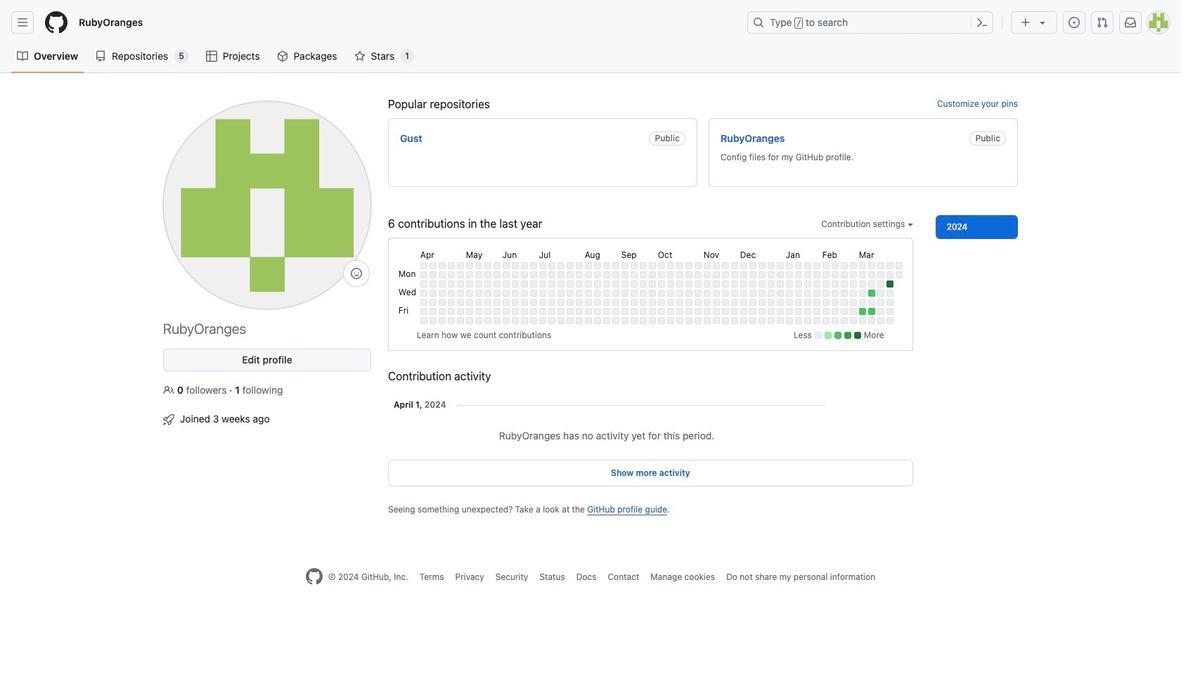 Task type: describe. For each thing, give the bounding box(es) containing it.
0 vertical spatial homepage image
[[45, 11, 67, 34]]

table image
[[206, 51, 217, 62]]

people image
[[163, 385, 174, 396]]

package image
[[277, 51, 288, 62]]

command palette image
[[977, 17, 988, 28]]

plus image
[[1020, 17, 1031, 28]]

change your avatar image
[[163, 101, 371, 309]]

star image
[[354, 51, 365, 62]]

repo image
[[95, 51, 106, 62]]



Task type: vqa. For each thing, say whether or not it's contained in the screenshot.
graph
no



Task type: locate. For each thing, give the bounding box(es) containing it.
cell
[[420, 262, 427, 269], [429, 262, 436, 269], [439, 262, 446, 269], [448, 262, 455, 269], [457, 262, 464, 269], [466, 262, 473, 269], [475, 262, 482, 269], [484, 262, 491, 269], [493, 262, 500, 269], [503, 262, 510, 269], [512, 262, 519, 269], [521, 262, 528, 269], [530, 262, 537, 269], [539, 262, 546, 269], [548, 262, 555, 269], [557, 262, 564, 269], [567, 262, 574, 269], [576, 262, 583, 269], [585, 262, 592, 269], [594, 262, 601, 269], [603, 262, 610, 269], [612, 262, 619, 269], [621, 262, 628, 269], [631, 262, 638, 269], [640, 262, 647, 269], [649, 262, 656, 269], [658, 262, 665, 269], [667, 262, 674, 269], [676, 262, 683, 269], [685, 262, 692, 269], [694, 262, 702, 269], [704, 262, 711, 269], [713, 262, 720, 269], [722, 262, 729, 269], [731, 262, 738, 269], [740, 262, 747, 269], [749, 262, 756, 269], [758, 262, 765, 269], [768, 262, 775, 269], [777, 262, 784, 269], [786, 262, 793, 269], [795, 262, 802, 269], [804, 262, 811, 269], [813, 262, 820, 269], [822, 262, 829, 269], [832, 262, 839, 269], [841, 262, 848, 269], [850, 262, 857, 269], [859, 262, 866, 269], [868, 262, 875, 269], [877, 262, 884, 269], [886, 262, 893, 269], [896, 262, 903, 269], [420, 272, 427, 279], [429, 272, 436, 279], [439, 272, 446, 279], [448, 272, 455, 279], [457, 272, 464, 279], [466, 272, 473, 279], [475, 272, 482, 279], [484, 272, 491, 279], [493, 272, 500, 279], [503, 272, 510, 279], [512, 272, 519, 279], [521, 272, 528, 279], [530, 272, 537, 279], [539, 272, 546, 279], [548, 272, 555, 279], [557, 272, 564, 279], [567, 272, 574, 279], [576, 272, 583, 279], [585, 272, 592, 279], [594, 272, 601, 279], [603, 272, 610, 279], [612, 272, 619, 279], [621, 272, 628, 279], [631, 272, 638, 279], [640, 272, 647, 279], [649, 272, 656, 279], [658, 272, 665, 279], [667, 272, 674, 279], [676, 272, 683, 279], [685, 272, 692, 279], [694, 272, 702, 279], [704, 272, 711, 279], [713, 272, 720, 279], [722, 272, 729, 279], [731, 272, 738, 279], [740, 272, 747, 279], [749, 272, 756, 279], [758, 272, 765, 279], [768, 272, 775, 279], [777, 272, 784, 279], [786, 272, 793, 279], [795, 272, 802, 279], [804, 272, 811, 279], [813, 272, 820, 279], [822, 272, 829, 279], [832, 272, 839, 279], [841, 272, 848, 279], [850, 272, 857, 279], [859, 272, 866, 279], [868, 272, 875, 279], [877, 272, 884, 279], [886, 272, 893, 279], [896, 272, 903, 279], [420, 281, 427, 288], [429, 281, 436, 288], [439, 281, 446, 288], [448, 281, 455, 288], [457, 281, 464, 288], [466, 281, 473, 288], [475, 281, 482, 288], [484, 281, 491, 288], [493, 281, 500, 288], [503, 281, 510, 288], [512, 281, 519, 288], [521, 281, 528, 288], [530, 281, 537, 288], [539, 281, 546, 288], [548, 281, 555, 288], [557, 281, 564, 288], [567, 281, 574, 288], [576, 281, 583, 288], [585, 281, 592, 288], [594, 281, 601, 288], [603, 281, 610, 288], [612, 281, 619, 288], [621, 281, 628, 288], [631, 281, 638, 288], [640, 281, 647, 288], [649, 281, 656, 288], [658, 281, 665, 288], [667, 281, 674, 288], [676, 281, 683, 288], [685, 281, 692, 288], [694, 281, 702, 288], [704, 281, 711, 288], [713, 281, 720, 288], [722, 281, 729, 288], [731, 281, 738, 288], [740, 281, 747, 288], [749, 281, 756, 288], [758, 281, 765, 288], [768, 281, 775, 288], [777, 281, 784, 288], [786, 281, 793, 288], [795, 281, 802, 288], [804, 281, 811, 288], [813, 281, 820, 288], [822, 281, 829, 288], [832, 281, 839, 288], [841, 281, 848, 288], [850, 281, 857, 288], [859, 281, 866, 288], [868, 281, 875, 288], [877, 281, 884, 288], [886, 281, 893, 288], [420, 290, 427, 297], [429, 290, 436, 297], [439, 290, 446, 297], [448, 290, 455, 297], [457, 290, 464, 297], [466, 290, 473, 297], [475, 290, 482, 297], [484, 290, 491, 297], [493, 290, 500, 297], [503, 290, 510, 297], [512, 290, 519, 297], [521, 290, 528, 297], [530, 290, 537, 297], [539, 290, 546, 297], [548, 290, 555, 297], [557, 290, 564, 297], [567, 290, 574, 297], [576, 290, 583, 297], [585, 290, 592, 297], [594, 290, 601, 297], [603, 290, 610, 297], [612, 290, 619, 297], [621, 290, 628, 297], [631, 290, 638, 297], [640, 290, 647, 297], [649, 290, 656, 297], [658, 290, 665, 297], [667, 290, 674, 297], [676, 290, 683, 297], [685, 290, 692, 297], [694, 290, 702, 297], [704, 290, 711, 297], [713, 290, 720, 297], [722, 290, 729, 297], [731, 290, 738, 297], [740, 290, 747, 297], [749, 290, 756, 297], [758, 290, 765, 297], [768, 290, 775, 297], [777, 290, 784, 297], [786, 290, 793, 297], [795, 290, 802, 297], [804, 290, 811, 297], [813, 290, 820, 297], [822, 290, 829, 297], [832, 290, 839, 297], [841, 290, 848, 297], [850, 290, 857, 297], [859, 290, 866, 297], [868, 290, 875, 297], [877, 290, 884, 297], [886, 290, 893, 297], [420, 299, 427, 306], [429, 299, 436, 306], [439, 299, 446, 306], [448, 299, 455, 306], [457, 299, 464, 306], [466, 299, 473, 306], [475, 299, 482, 306], [484, 299, 491, 306], [493, 299, 500, 306], [503, 299, 510, 306], [512, 299, 519, 306], [521, 299, 528, 306], [530, 299, 537, 306], [539, 299, 546, 306], [548, 299, 555, 306], [557, 299, 564, 306], [567, 299, 574, 306], [576, 299, 583, 306], [585, 299, 592, 306], [594, 299, 601, 306], [603, 299, 610, 306], [612, 299, 619, 306], [621, 299, 628, 306], [631, 299, 638, 306], [640, 299, 647, 306], [649, 299, 656, 306], [658, 299, 665, 306], [667, 299, 674, 306], [676, 299, 683, 306], [685, 299, 692, 306], [694, 299, 702, 306], [704, 299, 711, 306], [713, 299, 720, 306], [722, 299, 729, 306], [731, 299, 738, 306], [740, 299, 747, 306], [749, 299, 756, 306], [758, 299, 765, 306], [768, 299, 775, 306], [777, 299, 784, 306], [786, 299, 793, 306], [795, 299, 802, 306], [804, 299, 811, 306], [813, 299, 820, 306], [822, 299, 829, 306], [832, 299, 839, 306], [841, 299, 848, 306], [850, 299, 857, 306], [859, 299, 866, 306], [868, 299, 875, 306], [877, 299, 884, 306], [886, 299, 893, 306], [420, 308, 427, 315], [429, 308, 436, 315], [439, 308, 446, 315], [448, 308, 455, 315], [457, 308, 464, 315], [466, 308, 473, 315], [475, 308, 482, 315], [484, 308, 491, 315], [493, 308, 500, 315], [503, 308, 510, 315], [512, 308, 519, 315], [521, 308, 528, 315], [530, 308, 537, 315], [539, 308, 546, 315], [548, 308, 555, 315], [557, 308, 564, 315], [567, 308, 574, 315], [576, 308, 583, 315], [585, 308, 592, 315], [594, 308, 601, 315], [603, 308, 610, 315], [612, 308, 619, 315], [621, 308, 628, 315], [631, 308, 638, 315], [640, 308, 647, 315], [649, 308, 656, 315], [658, 308, 665, 315], [667, 308, 674, 315], [676, 308, 683, 315], [685, 308, 692, 315], [694, 308, 702, 315], [704, 308, 711, 315], [713, 308, 720, 315], [722, 308, 729, 315], [731, 308, 738, 315], [740, 308, 747, 315], [749, 308, 756, 315], [758, 308, 765, 315], [768, 308, 775, 315], [777, 308, 784, 315], [786, 308, 793, 315], [795, 308, 802, 315], [804, 308, 811, 315], [813, 308, 820, 315], [822, 308, 829, 315], [832, 308, 839, 315], [841, 308, 848, 315], [850, 308, 857, 315], [859, 308, 866, 315], [868, 308, 875, 315], [877, 308, 884, 315], [886, 308, 893, 315], [420, 317, 427, 324], [429, 317, 436, 324], [439, 317, 446, 324], [448, 317, 455, 324], [457, 317, 464, 324], [466, 317, 473, 324], [475, 317, 482, 324], [484, 317, 491, 324], [493, 317, 500, 324], [503, 317, 510, 324], [512, 317, 519, 324], [521, 317, 528, 324], [530, 317, 537, 324], [539, 317, 546, 324], [548, 317, 555, 324], [557, 317, 564, 324], [567, 317, 574, 324], [576, 317, 583, 324], [585, 317, 592, 324], [594, 317, 601, 324], [603, 317, 610, 324], [612, 317, 619, 324], [621, 317, 628, 324], [631, 317, 638, 324], [640, 317, 647, 324], [649, 317, 656, 324], [658, 317, 665, 324], [667, 317, 674, 324], [676, 317, 683, 324], [685, 317, 692, 324], [694, 317, 702, 324], [704, 317, 711, 324], [713, 317, 720, 324], [722, 317, 729, 324], [731, 317, 738, 324], [740, 317, 747, 324], [749, 317, 756, 324], [758, 317, 765, 324], [768, 317, 775, 324], [777, 317, 784, 324], [786, 317, 793, 324], [795, 317, 802, 324], [804, 317, 811, 324], [813, 317, 820, 324], [822, 317, 829, 324], [832, 317, 839, 324], [841, 317, 848, 324], [850, 317, 857, 324], [859, 317, 866, 324], [868, 317, 875, 324], [877, 317, 884, 324], [886, 317, 893, 324]]

rocket image
[[163, 414, 174, 425]]

1 vertical spatial homepage image
[[306, 568, 323, 585]]

book image
[[17, 51, 28, 62]]

issue opened image
[[1069, 17, 1080, 28]]

notifications image
[[1125, 17, 1136, 28]]

git pull request image
[[1097, 17, 1108, 28]]

smiley image
[[351, 268, 362, 279]]

0 horizontal spatial homepage image
[[45, 11, 67, 34]]

grid
[[396, 247, 905, 326]]

triangle down image
[[1037, 17, 1048, 28]]

1 horizontal spatial homepage image
[[306, 568, 323, 585]]

homepage image
[[45, 11, 67, 34], [306, 568, 323, 585]]



